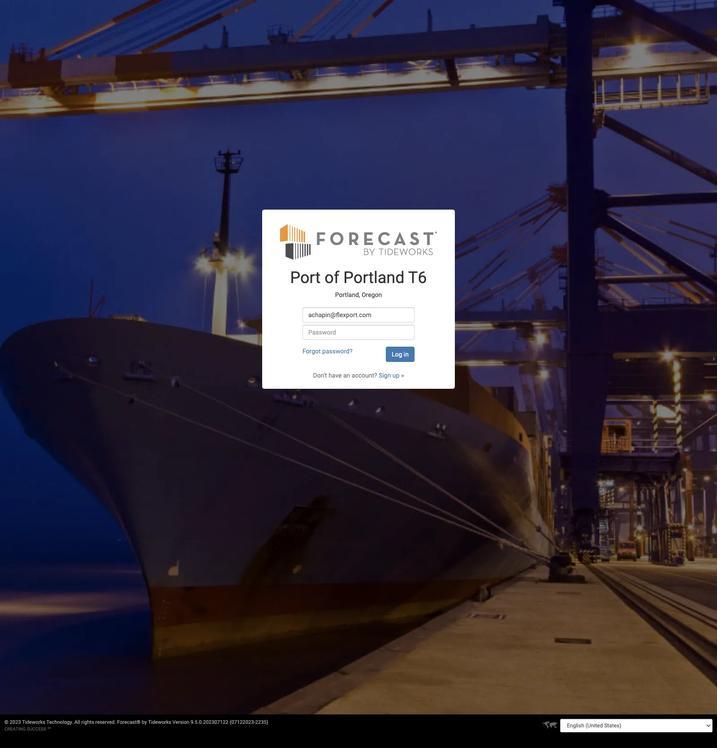 Task type: locate. For each thing, give the bounding box(es) containing it.
forecast® by tideworks image
[[280, 223, 437, 260]]

version
[[172, 720, 189, 726]]

tideworks up success
[[22, 720, 45, 726]]

9.5.0.202307122
[[191, 720, 228, 726]]

log
[[392, 351, 402, 358]]

t6
[[408, 268, 427, 287]]

1 horizontal spatial tideworks
[[148, 720, 171, 726]]

forgot password? log in
[[302, 348, 409, 358]]

port
[[290, 268, 321, 287]]

an
[[343, 372, 350, 379]]

© 2023 tideworks technology. all rights reserved. forecast® by tideworks version 9.5.0.202307122 (07122023-2235) creating success ℠
[[4, 720, 268, 732]]

forecast®
[[117, 720, 141, 726]]

Email or username text field
[[302, 307, 415, 323]]

(07122023-
[[230, 720, 255, 726]]

sign up » link
[[379, 372, 404, 379]]

creating
[[4, 727, 26, 732]]

rights
[[81, 720, 94, 726]]

forgot
[[302, 348, 321, 355]]

log in button
[[386, 347, 415, 362]]

up
[[393, 372, 400, 379]]

technology.
[[46, 720, 73, 726]]

0 horizontal spatial tideworks
[[22, 720, 45, 726]]

by
[[142, 720, 147, 726]]

success
[[27, 727, 46, 732]]

tideworks right "by"
[[148, 720, 171, 726]]

tideworks
[[22, 720, 45, 726], [148, 720, 171, 726]]

all
[[74, 720, 80, 726]]

have
[[329, 372, 342, 379]]

2 tideworks from the left
[[148, 720, 171, 726]]



Task type: describe. For each thing, give the bounding box(es) containing it.
2023
[[10, 720, 21, 726]]

»
[[401, 372, 404, 379]]

©
[[4, 720, 8, 726]]

don't have an account? sign up »
[[313, 372, 404, 379]]

℠
[[47, 727, 51, 732]]

1 tideworks from the left
[[22, 720, 45, 726]]

portland
[[343, 268, 404, 287]]

password?
[[322, 348, 353, 355]]

don't
[[313, 372, 327, 379]]

Password password field
[[302, 325, 415, 340]]

account?
[[352, 372, 377, 379]]

of
[[325, 268, 339, 287]]

oregon
[[362, 291, 382, 298]]

in
[[404, 351, 409, 358]]

forgot password? link
[[302, 348, 353, 355]]

sign
[[379, 372, 391, 379]]

port of portland t6 portland, oregon
[[290, 268, 427, 298]]

reserved.
[[95, 720, 116, 726]]

2235)
[[255, 720, 268, 726]]

portland,
[[335, 291, 360, 298]]



Task type: vqa. For each thing, say whether or not it's contained in the screenshot.
the topmost SM KWANGYANG SMKY
no



